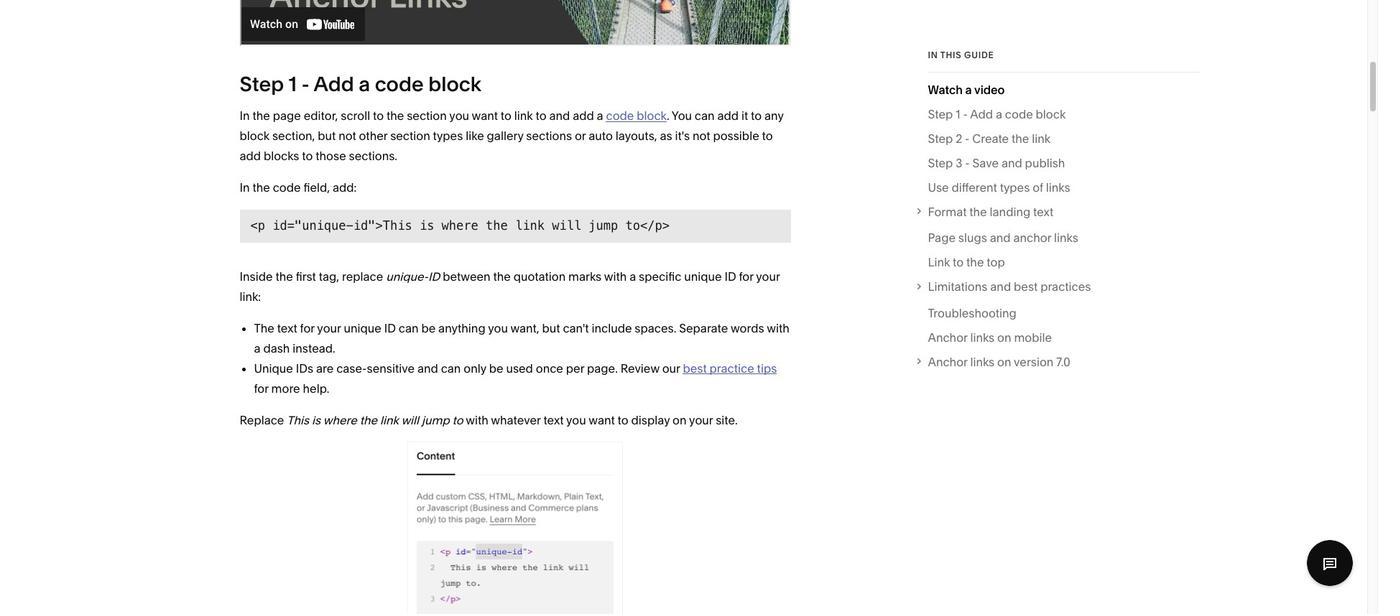 Task type: vqa. For each thing, say whether or not it's contained in the screenshot.
topmost from
no



Task type: locate. For each thing, give the bounding box(es) containing it.
will up "marks"
[[552, 219, 581, 233]]

1
[[289, 72, 297, 97], [956, 107, 960, 121]]

but inside . you can add it to any block section, but not other section types like gallery sections or auto layouts, as it's not possible to add blocks to those sections.
[[318, 129, 336, 143]]

not
[[339, 129, 356, 143], [693, 129, 710, 143]]

0 vertical spatial want
[[472, 109, 498, 123]]

2
[[956, 131, 962, 146]]

step left 2
[[928, 131, 953, 146]]

2 horizontal spatial you
[[566, 413, 586, 427]]

replace
[[342, 269, 383, 284]]

links inside anchor links on mobile link
[[970, 330, 995, 345]]

add
[[573, 109, 594, 123], [717, 109, 739, 123], [240, 149, 261, 163]]

troubleshooting link
[[928, 303, 1016, 328]]

id up the words
[[725, 269, 736, 284]]

possible
[[713, 129, 759, 143]]

limitations and best practices button
[[913, 277, 1200, 297]]

but up those
[[318, 129, 336, 143]]

for
[[739, 269, 754, 284], [300, 321, 315, 335], [254, 381, 269, 396]]

in for in this guide
[[928, 50, 938, 60]]

2 vertical spatial with
[[466, 413, 488, 427]]

0 vertical spatial but
[[318, 129, 336, 143]]

2 vertical spatial your
[[689, 413, 713, 427]]

1 vertical spatial text
[[277, 321, 297, 335]]

where up "between"
[[442, 219, 478, 233]]

0 horizontal spatial for
[[254, 381, 269, 396]]

can up the sensitive on the left bottom
[[399, 321, 419, 335]]

on inside dropdown button
[[997, 355, 1011, 369]]

1 vertical spatial in
[[240, 109, 250, 123]]

but
[[318, 129, 336, 143], [542, 321, 560, 335]]

0 horizontal spatial text
[[277, 321, 297, 335]]

want,
[[510, 321, 539, 335]]

step inside 'link'
[[928, 131, 953, 146]]

the up other
[[386, 109, 404, 123]]

watch a video
[[928, 83, 1005, 97]]

1 vertical spatial section
[[390, 129, 430, 143]]

0 vertical spatial with
[[604, 269, 627, 284]]

links right of
[[1046, 180, 1070, 195]]

1 vertical spatial 1
[[956, 107, 960, 121]]

code left field,
[[273, 181, 301, 195]]

for up the words
[[739, 269, 754, 284]]

anchor for anchor links on mobile
[[928, 330, 967, 345]]

will down the sensitive on the left bottom
[[401, 413, 419, 427]]

1 vertical spatial is
[[312, 413, 321, 427]]

1 horizontal spatial step 1 - add a code block
[[928, 107, 1066, 121]]

0 horizontal spatial is
[[312, 413, 321, 427]]

add:
[[333, 181, 356, 195]]

review
[[621, 361, 659, 376]]

the down case-
[[360, 413, 377, 427]]

the down different at the right top
[[969, 205, 987, 219]]

links down format the landing text link
[[1054, 231, 1078, 245]]

types inside . you can add it to any block section, but not other section types like gallery sections or auto layouts, as it's not possible to add blocks to those sections.
[[433, 129, 463, 143]]

0 vertical spatial your
[[756, 269, 780, 284]]

link to the top link
[[928, 253, 1005, 277]]

0 horizontal spatial but
[[318, 129, 336, 143]]

text right whatever
[[543, 413, 564, 427]]

0 vertical spatial text
[[1033, 205, 1053, 219]]

to up sections at left top
[[536, 109, 546, 123]]

layouts,
[[616, 129, 657, 143]]

1 horizontal spatial for
[[300, 321, 315, 335]]

best right our at the bottom
[[683, 361, 707, 376]]

2 vertical spatial in
[[240, 181, 250, 195]]

- inside 'link'
[[965, 131, 970, 146]]

0 vertical spatial will
[[552, 219, 581, 233]]

your up the words
[[756, 269, 780, 284]]

add up or
[[573, 109, 594, 123]]

to
[[373, 109, 384, 123], [501, 109, 512, 123], [536, 109, 546, 123], [751, 109, 762, 123], [762, 129, 773, 143], [302, 149, 313, 163], [953, 255, 964, 270], [452, 413, 463, 427], [618, 413, 628, 427]]

1 vertical spatial be
[[489, 361, 503, 376]]

0 vertical spatial you
[[449, 109, 469, 123]]

anchor inside dropdown button
[[928, 355, 967, 369]]

format the landing text link
[[928, 202, 1200, 222]]

you left want,
[[488, 321, 508, 335]]

create
[[972, 131, 1009, 146]]

the_unique_id_of_an_anchor_link_added_to_a_code_block.png image
[[407, 442, 623, 614]]

only
[[464, 361, 486, 376]]

can
[[695, 109, 715, 123], [399, 321, 419, 335], [441, 361, 461, 376]]

links inside page slugs and anchor links link
[[1054, 231, 1078, 245]]

for down unique
[[254, 381, 269, 396]]

your inside between the quotation marks with a specific unique id for your link:
[[756, 269, 780, 284]]

you down per
[[566, 413, 586, 427]]

0 vertical spatial types
[[433, 129, 463, 143]]

id
[[428, 269, 440, 284], [725, 269, 736, 284], [384, 321, 396, 335]]

2 horizontal spatial with
[[767, 321, 789, 335]]

best practice tips link
[[683, 361, 777, 376]]

id up the sensitive on the left bottom
[[384, 321, 396, 335]]

0 horizontal spatial not
[[339, 129, 356, 143]]

1 vertical spatial you
[[488, 321, 508, 335]]

watch a video link
[[928, 80, 1005, 104]]

anchor links on version 7.0 button
[[913, 352, 1200, 372]]

1 horizontal spatial not
[[693, 129, 710, 143]]

but inside the text for your unique id can be anything you want, but can't include spaces. separate words with a dash instead. unique ids are case-sensitive and can only be used once per page. review our best practice tips for more help.
[[542, 321, 560, 335]]

a left dash
[[254, 341, 260, 356]]

add left blocks
[[240, 149, 261, 163]]

types down in the page editor, scroll to the section you want to link to and add a code block
[[433, 129, 463, 143]]

1 vertical spatial with
[[767, 321, 789, 335]]

links
[[1046, 180, 1070, 195], [1054, 231, 1078, 245], [970, 330, 995, 345], [970, 355, 995, 369]]

on down anchor links on mobile link on the right
[[997, 355, 1011, 369]]

id inside between the quotation marks with a specific unique id for your link:
[[725, 269, 736, 284]]

1 horizontal spatial be
[[489, 361, 503, 376]]

best left practices
[[1014, 280, 1038, 294]]

between the quotation marks with a specific unique id for your link:
[[240, 269, 780, 304]]

be left anything
[[421, 321, 436, 335]]

on up 'anchor links on version 7.0'
[[997, 330, 1011, 345]]

0 horizontal spatial your
[[317, 321, 341, 335]]

anchor links on version 7.0 link
[[928, 352, 1200, 372]]

text up dash
[[277, 321, 297, 335]]

1 vertical spatial will
[[401, 413, 419, 427]]

1 anchor from the top
[[928, 330, 967, 345]]

is right id">this
[[420, 219, 434, 233]]

section
[[407, 109, 447, 123], [390, 129, 430, 143]]

to right link
[[953, 255, 964, 270]]

best inside 'dropdown button'
[[1014, 280, 1038, 294]]

0 vertical spatial for
[[739, 269, 754, 284]]

0 horizontal spatial you
[[449, 109, 469, 123]]

1 horizontal spatial where
[[442, 219, 478, 233]]

a left video
[[965, 83, 972, 97]]

types left of
[[1000, 180, 1030, 195]]

link up publish
[[1032, 131, 1051, 146]]

can left only
[[441, 361, 461, 376]]

1 horizontal spatial can
[[441, 361, 461, 376]]

0 horizontal spatial best
[[683, 361, 707, 376]]

the up "between"
[[486, 219, 508, 233]]

can right the you
[[695, 109, 715, 123]]

your
[[756, 269, 780, 284], [317, 321, 341, 335], [689, 413, 713, 427]]

top
[[987, 255, 1005, 270]]

and up top at top
[[990, 231, 1011, 245]]

be
[[421, 321, 436, 335], [489, 361, 503, 376]]

unique
[[684, 269, 722, 284], [344, 321, 381, 335]]

0 horizontal spatial types
[[433, 129, 463, 143]]

0 horizontal spatial id
[[384, 321, 396, 335]]

2 vertical spatial text
[[543, 413, 564, 427]]

in the code field, add:
[[240, 181, 356, 195]]

help.
[[303, 381, 329, 396]]

1 vertical spatial best
[[683, 361, 707, 376]]

0 vertical spatial 1
[[289, 72, 297, 97]]

- up editor,
[[301, 72, 309, 97]]

2 vertical spatial you
[[566, 413, 586, 427]]

1 horizontal spatial want
[[589, 413, 615, 427]]

2 horizontal spatial for
[[739, 269, 754, 284]]

sections.
[[349, 149, 397, 163]]

1 vertical spatial unique
[[344, 321, 381, 335]]

0 vertical spatial in
[[928, 50, 938, 60]]

0 horizontal spatial with
[[466, 413, 488, 427]]

in the page editor, scroll to the section you want to link to and add a code block
[[240, 109, 667, 123]]

to down any
[[762, 129, 773, 143]]

- for step 3 - save and publish link at the top right
[[965, 156, 970, 170]]

and right the sensitive on the left bottom
[[417, 361, 438, 376]]

step left 3
[[928, 156, 953, 170]]

this
[[940, 50, 962, 60]]

add left it
[[717, 109, 739, 123]]

your left site.
[[689, 413, 713, 427]]

page
[[928, 231, 956, 245]]

for inside between the quotation marks with a specific unique id for your link:
[[739, 269, 754, 284]]

the left page
[[252, 109, 270, 123]]

block up publish
[[1036, 107, 1066, 121]]

anchor down troubleshooting link
[[928, 330, 967, 345]]

you up like
[[449, 109, 469, 123]]

0 vertical spatial is
[[420, 219, 434, 233]]

- down watch a video link
[[963, 107, 968, 121]]

7.0
[[1056, 355, 1070, 369]]

1 down watch a video link
[[956, 107, 960, 121]]

code up layouts,
[[606, 109, 634, 123]]

1 vertical spatial types
[[1000, 180, 1030, 195]]

1 up page
[[289, 72, 297, 97]]

2 anchor from the top
[[928, 355, 967, 369]]

0 vertical spatial jump
[[589, 219, 618, 233]]

be right only
[[489, 361, 503, 376]]

any
[[764, 109, 784, 123]]

unique-
[[386, 269, 428, 284]]

add up editor,
[[314, 72, 354, 97]]

anchor for anchor links on version 7.0
[[928, 355, 967, 369]]

our
[[662, 361, 680, 376]]

want
[[472, 109, 498, 123], [589, 413, 615, 427]]

- right 2
[[965, 131, 970, 146]]

publish
[[1025, 156, 1065, 170]]

a up create
[[996, 107, 1002, 121]]

step 1 - add a code block up create
[[928, 107, 1066, 121]]

anchor links on version 7.0
[[928, 355, 1070, 369]]

1 horizontal spatial unique
[[684, 269, 722, 284]]

0 horizontal spatial 1
[[289, 72, 297, 97]]

id left "between"
[[428, 269, 440, 284]]

in for in the page editor, scroll to the section you want to link to and add a code block
[[240, 109, 250, 123]]

your up instead.
[[317, 321, 341, 335]]

text
[[1033, 205, 1053, 219], [277, 321, 297, 335], [543, 413, 564, 427]]

1 horizontal spatial 1
[[956, 107, 960, 121]]

and
[[549, 109, 570, 123], [1001, 156, 1022, 170], [990, 231, 1011, 245], [990, 280, 1011, 294], [417, 361, 438, 376]]

step for step 1 - add a code block link
[[928, 107, 953, 121]]

unique inside the text for your unique id can be anything you want, but can't include spaces. separate words with a dash instead. unique ids are case-sensitive and can only be used once per page. review our best practice tips for more help.
[[344, 321, 381, 335]]

links down troubleshooting link
[[970, 330, 995, 345]]

a left specific
[[629, 269, 636, 284]]

-
[[301, 72, 309, 97], [963, 107, 968, 121], [965, 131, 970, 146], [965, 156, 970, 170]]

step down watch
[[928, 107, 953, 121]]

unique up case-
[[344, 321, 381, 335]]

are
[[316, 361, 334, 376]]

0 vertical spatial where
[[442, 219, 478, 233]]

0 horizontal spatial add
[[314, 72, 354, 97]]

the right create
[[1012, 131, 1029, 146]]

block inside . you can add it to any block section, but not other section types like gallery sections or auto layouts, as it's not possible to add blocks to those sections.
[[240, 129, 270, 143]]

0 vertical spatial be
[[421, 321, 436, 335]]

for up instead.
[[300, 321, 315, 335]]

links down anchor links on mobile link on the right
[[970, 355, 995, 369]]

block
[[428, 72, 481, 97], [1036, 107, 1066, 121], [637, 109, 667, 123], [240, 129, 270, 143]]

text inside 'dropdown button'
[[1033, 205, 1053, 219]]

other
[[359, 129, 387, 143]]

want up like
[[472, 109, 498, 123]]

guide
[[964, 50, 994, 60]]

- for step 2 - create the link 'link'
[[965, 131, 970, 146]]

0 vertical spatial step 1 - add a code block
[[240, 72, 481, 97]]

1 horizontal spatial add
[[970, 107, 993, 121]]

or
[[575, 129, 586, 143]]

add up step 2 - create the link
[[970, 107, 993, 121]]

1 horizontal spatial with
[[604, 269, 627, 284]]

is
[[420, 219, 434, 233], [312, 413, 321, 427]]

text down of
[[1033, 205, 1053, 219]]

unique right specific
[[684, 269, 722, 284]]

- right 3
[[965, 156, 970, 170]]

troubleshooting
[[928, 306, 1016, 320]]

link:
[[240, 290, 261, 304]]

0 horizontal spatial will
[[401, 413, 419, 427]]

2 horizontal spatial text
[[1033, 205, 1053, 219]]

where
[[442, 219, 478, 233], [323, 413, 357, 427]]

the left top at top
[[966, 255, 984, 270]]

unique
[[254, 361, 293, 376]]

save
[[972, 156, 999, 170]]

1 horizontal spatial best
[[1014, 280, 1038, 294]]

2 horizontal spatial can
[[695, 109, 715, 123]]

step 2 - create the link
[[928, 131, 1051, 146]]

id">this
[[353, 219, 412, 233]]

the right "between"
[[493, 269, 511, 284]]

1 vertical spatial anchor
[[928, 355, 967, 369]]

1 vertical spatial your
[[317, 321, 341, 335]]

2 horizontal spatial your
[[756, 269, 780, 284]]

page.
[[587, 361, 618, 376]]

anchor
[[928, 330, 967, 345], [928, 355, 967, 369]]

inside the first tag, replace unique-id
[[240, 269, 440, 284]]

want left display
[[589, 413, 615, 427]]

1 horizontal spatial but
[[542, 321, 560, 335]]

0 horizontal spatial step 1 - add a code block
[[240, 72, 481, 97]]

anchor down anchor links on mobile link on the right
[[928, 355, 967, 369]]

sensitive
[[367, 361, 415, 376]]

not right it's
[[693, 129, 710, 143]]

0 vertical spatial best
[[1014, 280, 1038, 294]]

display
[[631, 413, 670, 427]]

the
[[252, 109, 270, 123], [386, 109, 404, 123], [1012, 131, 1029, 146], [252, 181, 270, 195], [969, 205, 987, 219], [486, 219, 508, 233], [966, 255, 984, 270], [275, 269, 293, 284], [493, 269, 511, 284], [360, 413, 377, 427]]

with right "marks"
[[604, 269, 627, 284]]

on for version
[[997, 355, 1011, 369]]

2 horizontal spatial id
[[725, 269, 736, 284]]

where down help.
[[323, 413, 357, 427]]

0 horizontal spatial unique
[[344, 321, 381, 335]]

block up blocks
[[240, 129, 270, 143]]

1 horizontal spatial types
[[1000, 180, 1030, 195]]

step 1 - add a code block
[[240, 72, 481, 97], [928, 107, 1066, 121]]

anchor links on mobile link
[[928, 328, 1052, 352]]

with left whatever
[[466, 413, 488, 427]]

anchor
[[1013, 231, 1051, 245]]

section right other
[[390, 129, 430, 143]]

and right 'save'
[[1001, 156, 1022, 170]]

and up sections at left top
[[549, 109, 570, 123]]

0 vertical spatial can
[[695, 109, 715, 123]]

0 horizontal spatial where
[[323, 413, 357, 427]]

1 vertical spatial for
[[300, 321, 315, 335]]

step 2 - create the link link
[[928, 129, 1051, 153]]

step 3 - save and publish
[[928, 156, 1065, 170]]

0 horizontal spatial can
[[399, 321, 419, 335]]

use different types of links
[[928, 180, 1070, 195]]

0 vertical spatial on
[[997, 330, 1011, 345]]

best
[[1014, 280, 1038, 294], [683, 361, 707, 376]]

0 horizontal spatial be
[[421, 321, 436, 335]]

step 3 - save and publish link
[[928, 153, 1065, 177]]

0 horizontal spatial jump
[[422, 413, 450, 427]]

0 horizontal spatial want
[[472, 109, 498, 123]]

1 horizontal spatial id
[[428, 269, 440, 284]]

1 vertical spatial but
[[542, 321, 560, 335]]

unique inside between the quotation marks with a specific unique id for your link:
[[684, 269, 722, 284]]

quotation
[[513, 269, 566, 284]]

and down top at top
[[990, 280, 1011, 294]]

1 horizontal spatial you
[[488, 321, 508, 335]]



Task type: describe. For each thing, give the bounding box(es) containing it.
format the landing text
[[928, 205, 1053, 219]]

instead.
[[293, 341, 335, 356]]

ids
[[296, 361, 313, 376]]

the inside between the quotation marks with a specific unique id for your link:
[[493, 269, 511, 284]]

use different types of links link
[[928, 177, 1070, 202]]

in this guide
[[928, 50, 994, 60]]

to left display
[[618, 413, 628, 427]]

you
[[672, 109, 692, 123]]

specific
[[639, 269, 681, 284]]

as
[[660, 129, 672, 143]]

link inside 'link'
[[1032, 131, 1051, 146]]

to inside 'link'
[[953, 255, 964, 270]]

and inside 'dropdown button'
[[990, 280, 1011, 294]]

id inside the text for your unique id can be anything you want, but can't include spaces. separate words with a dash instead. unique ids are case-sensitive and can only be used once per page. review our best practice tips for more help.
[[384, 321, 396, 335]]

practices
[[1040, 280, 1091, 294]]

limitations
[[928, 280, 988, 294]]

blocks
[[264, 149, 299, 163]]

those
[[316, 149, 346, 163]]

step for step 3 - save and publish link at the top right
[[928, 156, 953, 170]]

gallery
[[487, 129, 523, 143]]

best inside the text for your unique id can be anything you want, but can't include spaces. separate words with a dash instead. unique ids are case-sensitive and can only be used once per page. review our best practice tips for more help.
[[683, 361, 707, 376]]

1 horizontal spatial jump
[[589, 219, 618, 233]]

slugs
[[958, 231, 987, 245]]

link up gallery
[[514, 109, 533, 123]]

a up scroll
[[359, 72, 370, 97]]

replace this is where the link will jump to with whatever text you want to display on your site.
[[240, 413, 738, 427]]

page
[[273, 109, 301, 123]]

to left whatever
[[452, 413, 463, 427]]

a inside watch a video link
[[965, 83, 972, 97]]

the down blocks
[[252, 181, 270, 195]]

different
[[952, 180, 997, 195]]

it
[[741, 109, 748, 123]]

2 not from the left
[[693, 129, 710, 143]]

use
[[928, 180, 949, 195]]

format the landing text button
[[913, 202, 1200, 222]]

once
[[536, 361, 563, 376]]

used
[[506, 361, 533, 376]]

step for step 2 - create the link 'link'
[[928, 131, 953, 146]]

step up page
[[240, 72, 284, 97]]

like
[[466, 129, 484, 143]]

replace
[[240, 413, 284, 427]]

video
[[974, 83, 1005, 97]]

sections
[[526, 129, 572, 143]]

1 not from the left
[[339, 129, 356, 143]]

0 horizontal spatial add
[[240, 149, 261, 163]]

format
[[928, 205, 967, 219]]

can inside . you can add it to any block section, but not other section types like gallery sections or auto layouts, as it's not possible to add blocks to those sections.
[[695, 109, 715, 123]]

on for mobile
[[997, 330, 1011, 345]]

anchor links on mobile
[[928, 330, 1052, 345]]

block up as
[[637, 109, 667, 123]]

inside
[[240, 269, 273, 284]]

marks
[[568, 269, 602, 284]]

the
[[254, 321, 274, 335]]

1 vertical spatial where
[[323, 413, 357, 427]]

block up in the page editor, scroll to the section you want to link to and add a code block
[[428, 72, 481, 97]]

a inside step 1 - add a code block link
[[996, 107, 1002, 121]]

.
[[667, 109, 669, 123]]

can't
[[563, 321, 589, 335]]

words
[[731, 321, 764, 335]]

3
[[956, 156, 962, 170]]

it's
[[675, 129, 690, 143]]

page slugs and anchor links
[[928, 231, 1078, 245]]

1 horizontal spatial your
[[689, 413, 713, 427]]

limitations and best practices link
[[928, 277, 1200, 297]]

1 vertical spatial want
[[589, 413, 615, 427]]

1 horizontal spatial add
[[573, 109, 594, 123]]

1 vertical spatial can
[[399, 321, 419, 335]]

watch
[[928, 83, 963, 97]]

version
[[1014, 355, 1054, 369]]

per
[[566, 361, 584, 376]]

scroll
[[341, 109, 370, 123]]

dash
[[263, 341, 290, 356]]

and inside the text for your unique id can be anything you want, but can't include spaces. separate words with a dash instead. unique ids are case-sensitive and can only be used once per page. review our best practice tips for more help.
[[417, 361, 438, 376]]

1 vertical spatial step 1 - add a code block
[[928, 107, 1066, 121]]

your inside the text for your unique id can be anything you want, but can't include spaces. separate words with a dash instead. unique ids are case-sensitive and can only be used once per page. review our best practice tips for more help.
[[317, 321, 341, 335]]

id="unique-
[[272, 219, 353, 233]]

page slugs and anchor links link
[[928, 228, 1078, 253]]

section inside . you can add it to any block section, but not other section types like gallery sections or auto layouts, as it's not possible to add blocks to those sections.
[[390, 129, 430, 143]]

of
[[1033, 180, 1043, 195]]

links inside use different types of links link
[[1046, 180, 1070, 195]]

a up auto
[[597, 109, 603, 123]]

2 vertical spatial on
[[673, 413, 687, 427]]

1 vertical spatial jump
[[422, 413, 450, 427]]

to right it
[[751, 109, 762, 123]]

- for step 1 - add a code block link
[[963, 107, 968, 121]]

field,
[[304, 181, 330, 195]]

2 vertical spatial for
[[254, 381, 269, 396]]

to</p>
[[625, 219, 670, 233]]

to up other
[[373, 109, 384, 123]]

tag,
[[319, 269, 339, 284]]

a inside the text for your unique id can be anything you want, but can't include spaces. separate words with a dash instead. unique ids are case-sensitive and can only be used once per page. review our best practice tips for more help.
[[254, 341, 260, 356]]

0 vertical spatial add
[[314, 72, 354, 97]]

mobile
[[1014, 330, 1052, 345]]

1 horizontal spatial will
[[552, 219, 581, 233]]

0 vertical spatial section
[[407, 109, 447, 123]]

in for in the code field, add:
[[240, 181, 250, 195]]

to left those
[[302, 149, 313, 163]]

2 horizontal spatial add
[[717, 109, 739, 123]]

1 horizontal spatial text
[[543, 413, 564, 427]]

step 1 - add a code block link
[[928, 104, 1066, 129]]

section,
[[272, 129, 315, 143]]

limitations and best practices
[[928, 280, 1091, 294]]

the left first
[[275, 269, 293, 284]]

more
[[271, 381, 300, 396]]

between
[[443, 269, 490, 284]]

the inside 'dropdown button'
[[969, 205, 987, 219]]

with inside between the quotation marks with a specific unique id for your link:
[[604, 269, 627, 284]]

2 vertical spatial can
[[441, 361, 461, 376]]

editor,
[[304, 109, 338, 123]]

you inside the text for your unique id can be anything you want, but can't include spaces. separate words with a dash instead. unique ids are case-sensitive and can only be used once per page. review our best practice tips for more help.
[[488, 321, 508, 335]]

text inside the text for your unique id can be anything you want, but can't include spaces. separate words with a dash instead. unique ids are case-sensitive and can only be used once per page. review our best practice tips for more help.
[[277, 321, 297, 335]]

link up quotation on the top of page
[[515, 219, 545, 233]]

links inside the anchor links on version 7.0 link
[[970, 355, 995, 369]]

link
[[928, 255, 950, 270]]

<p id="unique-id">this is where the link will jump to</p>
[[250, 219, 670, 233]]

1 horizontal spatial is
[[420, 219, 434, 233]]

link to the top
[[928, 255, 1005, 270]]

code up create
[[1005, 107, 1033, 121]]

code block link
[[606, 109, 667, 123]]

<p
[[250, 219, 265, 233]]

1 vertical spatial add
[[970, 107, 993, 121]]

1 inside step 1 - add a code block link
[[956, 107, 960, 121]]

spaces.
[[635, 321, 676, 335]]

landing
[[990, 205, 1030, 219]]

include
[[592, 321, 632, 335]]

whatever
[[491, 413, 541, 427]]

auto
[[589, 129, 613, 143]]

practice
[[710, 361, 754, 376]]

code up other
[[375, 72, 424, 97]]

link down the sensitive on the left bottom
[[380, 413, 399, 427]]

a inside between the quotation marks with a specific unique id for your link:
[[629, 269, 636, 284]]

with inside the text for your unique id can be anything you want, but can't include spaces. separate words with a dash instead. unique ids are case-sensitive and can only be used once per page. review our best practice tips for more help.
[[767, 321, 789, 335]]

to up gallery
[[501, 109, 512, 123]]

case-
[[336, 361, 367, 376]]



